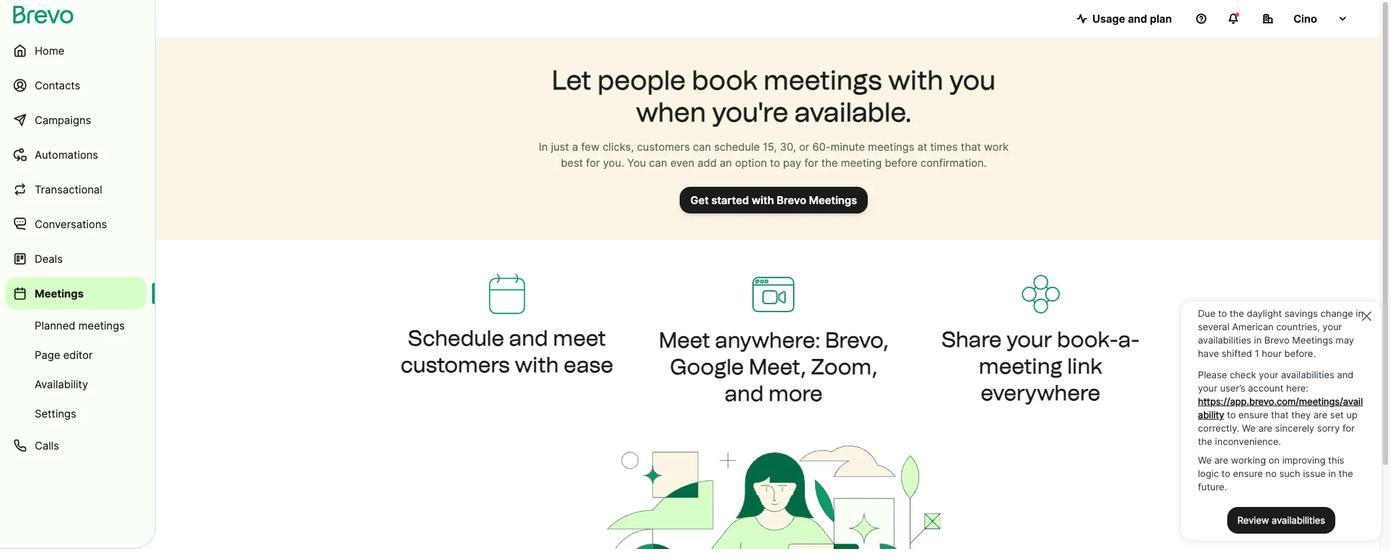 Task type: locate. For each thing, give the bounding box(es) containing it.
deals link
[[5, 243, 147, 275]]

customers inside in just a few clicks, customers can schedule 15, 30, or 60-minute meetings at times that work best for you. you can even add an option to pay for the meeting before confirmation.
[[637, 140, 690, 153]]

schedule
[[714, 140, 760, 153]]

with inside schedule and meet customers with ease
[[515, 352, 559, 378]]

0 vertical spatial customers
[[637, 140, 690, 153]]

home
[[35, 44, 64, 57]]

link
[[1068, 354, 1103, 379]]

more
[[769, 381, 823, 406]]

with inside let people book meetings with you when you're available.
[[889, 64, 944, 96]]

2 horizontal spatial with
[[889, 64, 944, 96]]

deals
[[35, 252, 63, 266]]

30,
[[780, 140, 796, 153]]

1 horizontal spatial meeting
[[979, 354, 1063, 379]]

clicks,
[[603, 140, 634, 153]]

and inside button
[[1128, 12, 1148, 25]]

few
[[581, 140, 600, 153]]

anywhere:
[[715, 328, 821, 353]]

meeting down your
[[979, 354, 1063, 379]]

planned meetings link
[[5, 312, 147, 339]]

meeting inside in just a few clicks, customers can schedule 15, 30, or 60-minute meetings at times that work best for you. you can even add an option to pay for the meeting before confirmation.
[[841, 156, 882, 170]]

to
[[770, 156, 781, 170]]

schedule and meet customers with ease
[[401, 325, 614, 378]]

and
[[1128, 12, 1148, 25], [509, 325, 548, 351], [725, 381, 764, 406]]

option
[[735, 156, 767, 170]]

or
[[799, 140, 810, 153]]

0 vertical spatial and
[[1128, 12, 1148, 25]]

0 vertical spatial meetings
[[809, 194, 858, 207]]

1 horizontal spatial can
[[693, 140, 711, 153]]

editor
[[63, 348, 93, 362]]

book-
[[1058, 327, 1119, 352]]

0 horizontal spatial meetings
[[35, 287, 84, 300]]

before
[[885, 156, 918, 170]]

usage and plan button
[[1066, 5, 1183, 32]]

meeting inside share your book-a- meeting link everywhere
[[979, 354, 1063, 379]]

and down meet,
[[725, 381, 764, 406]]

that
[[961, 140, 981, 153]]

1 vertical spatial and
[[509, 325, 548, 351]]

minute
[[831, 140, 865, 153]]

you
[[628, 156, 646, 170]]

people
[[598, 64, 686, 96]]

google
[[670, 354, 744, 380]]

for down few
[[586, 156, 600, 170]]

customers down schedule
[[401, 352, 510, 378]]

automations link
[[5, 139, 147, 171]]

with inside button
[[752, 194, 774, 207]]

1 vertical spatial meetings
[[35, 287, 84, 300]]

and for schedule
[[509, 325, 548, 351]]

and inside schedule and meet customers with ease
[[509, 325, 548, 351]]

0 horizontal spatial for
[[586, 156, 600, 170]]

0 horizontal spatial meeting
[[841, 156, 882, 170]]

meet
[[659, 328, 711, 353]]

settings link
[[5, 400, 147, 427]]

cino button
[[1253, 5, 1359, 32]]

0 vertical spatial meeting
[[841, 156, 882, 170]]

2 horizontal spatial and
[[1128, 12, 1148, 25]]

2 vertical spatial and
[[725, 381, 764, 406]]

meetings inside in just a few clicks, customers can schedule 15, 30, or 60-minute meetings at times that work best for you. you can even add an option to pay for the meeting before confirmation.
[[868, 140, 915, 153]]

1 vertical spatial meetings
[[868, 140, 915, 153]]

0 vertical spatial can
[[693, 140, 711, 153]]

contacts link
[[5, 69, 147, 101]]

with down meet
[[515, 352, 559, 378]]

usage and plan
[[1093, 12, 1173, 25]]

1 horizontal spatial meetings
[[809, 194, 858, 207]]

can up add
[[693, 140, 711, 153]]

just
[[551, 140, 569, 153]]

0 horizontal spatial customers
[[401, 352, 510, 378]]

and left meet
[[509, 325, 548, 351]]

customers up even
[[637, 140, 690, 153]]

2 vertical spatial with
[[515, 352, 559, 378]]

for
[[586, 156, 600, 170], [805, 156, 819, 170]]

pay
[[784, 156, 802, 170]]

1 vertical spatial meeting
[[979, 354, 1063, 379]]

can
[[693, 140, 711, 153], [649, 156, 668, 170]]

with left the brevo
[[752, 194, 774, 207]]

0 horizontal spatial with
[[515, 352, 559, 378]]

availability link
[[5, 371, 147, 398]]

plan
[[1150, 12, 1173, 25]]

the
[[822, 156, 838, 170]]

for down or
[[805, 156, 819, 170]]

meeting
[[841, 156, 882, 170], [979, 354, 1063, 379]]

at
[[918, 140, 928, 153]]

with left you
[[889, 64, 944, 96]]

you.
[[603, 156, 625, 170]]

1 horizontal spatial with
[[752, 194, 774, 207]]

meeting down minute at right top
[[841, 156, 882, 170]]

calls
[[35, 439, 59, 452]]

meetings
[[764, 64, 883, 96], [868, 140, 915, 153], [78, 319, 125, 332]]

0 horizontal spatial can
[[649, 156, 668, 170]]

let people book meetings with you when you're available.
[[552, 64, 996, 128]]

brevo,
[[826, 328, 889, 353]]

with
[[889, 64, 944, 96], [752, 194, 774, 207], [515, 352, 559, 378]]

your
[[1007, 327, 1053, 352]]

meetings
[[809, 194, 858, 207], [35, 287, 84, 300]]

get
[[691, 194, 709, 207]]

available.
[[795, 96, 912, 128]]

cino
[[1294, 12, 1318, 25]]

0 vertical spatial with
[[889, 64, 944, 96]]

meet,
[[749, 354, 806, 380]]

meetings inside let people book meetings with you when you're available.
[[764, 64, 883, 96]]

share
[[942, 327, 1002, 352]]

can right you
[[649, 156, 668, 170]]

1 vertical spatial with
[[752, 194, 774, 207]]

book
[[692, 64, 758, 96]]

in just a few clicks, customers can schedule 15, 30, or 60-minute meetings at times that work best for you. you can even add an option to pay for the meeting before confirmation.
[[539, 140, 1009, 170]]

and left plan
[[1128, 12, 1148, 25]]

1 horizontal spatial for
[[805, 156, 819, 170]]

usage
[[1093, 12, 1126, 25]]

0 horizontal spatial and
[[509, 325, 548, 351]]

0 vertical spatial meetings
[[764, 64, 883, 96]]

1 vertical spatial can
[[649, 156, 668, 170]]

1 horizontal spatial customers
[[637, 140, 690, 153]]

planned
[[35, 319, 75, 332]]

add
[[698, 156, 717, 170]]

meetings up planned on the left of page
[[35, 287, 84, 300]]

1 vertical spatial customers
[[401, 352, 510, 378]]

1 horizontal spatial and
[[725, 381, 764, 406]]

customers
[[637, 140, 690, 153], [401, 352, 510, 378]]

availability
[[35, 378, 88, 391]]

meetings down the at top right
[[809, 194, 858, 207]]



Task type: describe. For each thing, give the bounding box(es) containing it.
a
[[572, 140, 578, 153]]

page
[[35, 348, 60, 362]]

times
[[931, 140, 958, 153]]

schedule
[[408, 325, 505, 351]]

15,
[[763, 140, 777, 153]]

you
[[950, 64, 996, 96]]

meet anywhere: brevo, google meet, zoom, and more
[[659, 328, 889, 406]]

you're
[[712, 96, 789, 128]]

when
[[636, 96, 706, 128]]

conversations link
[[5, 208, 147, 240]]

with for let people book meetings with you when you're available.
[[889, 64, 944, 96]]

60-
[[813, 140, 831, 153]]

everywhere
[[981, 380, 1101, 406]]

home link
[[5, 35, 147, 67]]

ease
[[564, 352, 614, 378]]

work
[[984, 140, 1009, 153]]

started
[[712, 194, 749, 207]]

zoom,
[[811, 354, 878, 380]]

2 for from the left
[[805, 156, 819, 170]]

and inside meet anywhere: brevo, google meet, zoom, and more
[[725, 381, 764, 406]]

in
[[539, 140, 548, 153]]

get started with brevo meetings button
[[680, 187, 868, 214]]

meetings link
[[5, 278, 147, 310]]

customers inside schedule and meet customers with ease
[[401, 352, 510, 378]]

campaigns
[[35, 113, 91, 127]]

confirmation.
[[921, 156, 987, 170]]

campaigns link
[[5, 104, 147, 136]]

contacts
[[35, 79, 80, 92]]

1 for from the left
[[586, 156, 600, 170]]

and for usage
[[1128, 12, 1148, 25]]

2 vertical spatial meetings
[[78, 319, 125, 332]]

planned meetings
[[35, 319, 125, 332]]

automations
[[35, 148, 98, 161]]

share your book-a- meeting link everywhere
[[942, 327, 1140, 406]]

page editor link
[[5, 342, 147, 368]]

transactional
[[35, 183, 102, 196]]

calls link
[[5, 430, 147, 462]]

conversations
[[35, 218, 107, 231]]

settings
[[35, 407, 76, 420]]

brevo
[[777, 194, 807, 207]]

page editor
[[35, 348, 93, 362]]

a-
[[1119, 327, 1140, 352]]

get started with brevo meetings
[[691, 194, 858, 207]]

meetings inside button
[[809, 194, 858, 207]]

transactional link
[[5, 174, 147, 206]]

let
[[552, 64, 592, 96]]

meet
[[553, 325, 606, 351]]

best
[[561, 156, 583, 170]]

even
[[671, 156, 695, 170]]

with for schedule and meet customers with ease
[[515, 352, 559, 378]]

an
[[720, 156, 732, 170]]



Task type: vqa. For each thing, say whether or not it's contained in the screenshot.
Import options
no



